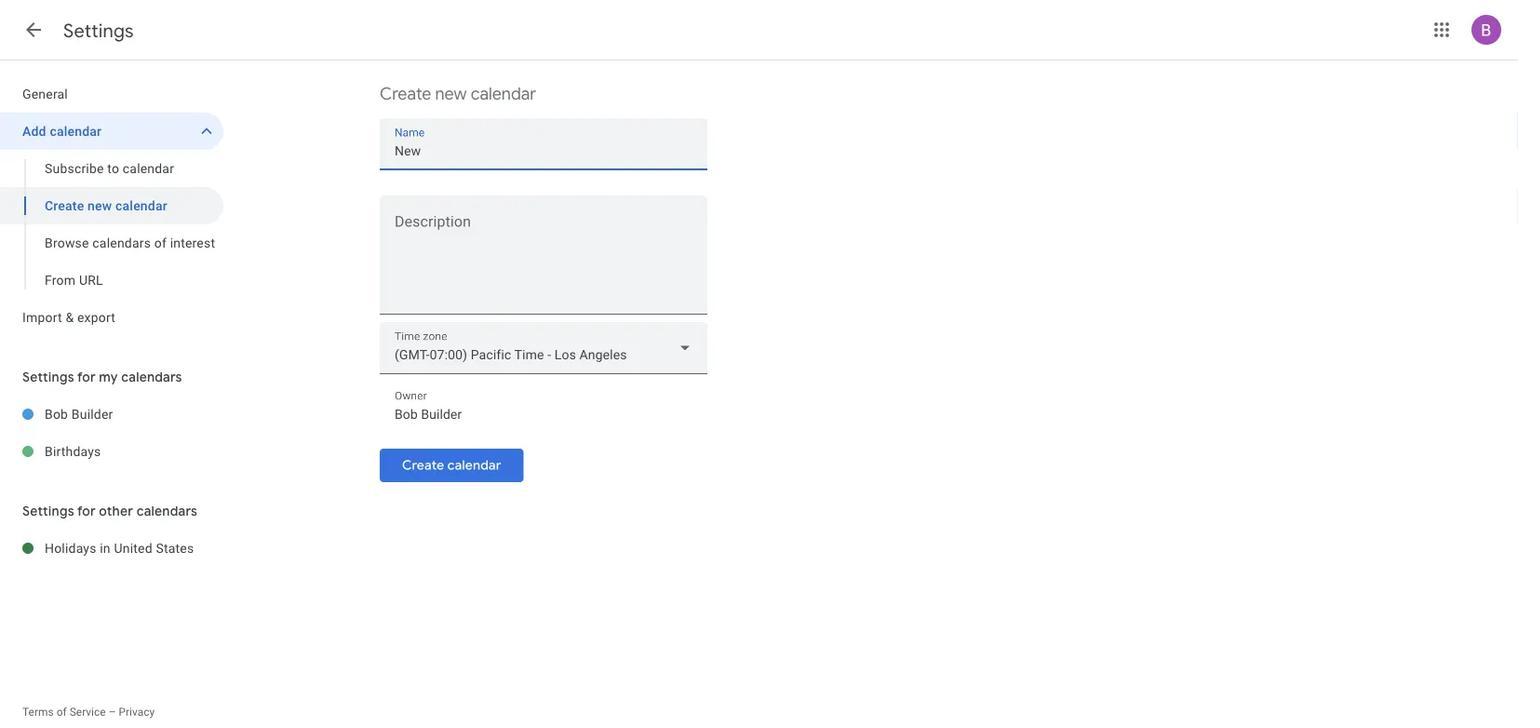 Task type: vqa. For each thing, say whether or not it's contained in the screenshot.
13 element
no



Task type: locate. For each thing, give the bounding box(es) containing it.
group
[[0, 150, 224, 299]]

settings for settings
[[63, 19, 134, 42]]

settings for my calendars tree
[[0, 396, 224, 470]]

1 vertical spatial settings
[[22, 369, 74, 386]]

0 vertical spatial settings
[[63, 19, 134, 42]]

1 for from the top
[[77, 369, 96, 386]]

settings right 'go back' image
[[63, 19, 134, 42]]

of right terms
[[57, 706, 67, 719]]

new inside group
[[88, 198, 112, 213]]

import & export
[[22, 310, 116, 325]]

1 horizontal spatial create new calendar
[[380, 83, 536, 105]]

0 horizontal spatial create new calendar
[[45, 198, 167, 213]]

calendars for my
[[121, 369, 182, 386]]

None text field
[[395, 138, 693, 164]]

bob builder tree item
[[0, 396, 224, 433]]

1 vertical spatial for
[[77, 503, 96, 520]]

settings up bob
[[22, 369, 74, 386]]

builder
[[72, 406, 113, 422]]

of inside group
[[154, 235, 167, 251]]

calendars right the my
[[121, 369, 182, 386]]

0 horizontal spatial of
[[57, 706, 67, 719]]

service
[[70, 706, 106, 719]]

calendar
[[471, 83, 536, 105], [50, 123, 102, 139], [123, 161, 174, 176], [116, 198, 167, 213], [448, 457, 501, 474]]

for
[[77, 369, 96, 386], [77, 503, 96, 520]]

settings for other calendars
[[22, 503, 198, 520]]

to
[[107, 161, 119, 176]]

1 horizontal spatial of
[[154, 235, 167, 251]]

holidays
[[45, 541, 96, 556]]

for left other
[[77, 503, 96, 520]]

bob builder
[[45, 406, 113, 422]]

terms
[[22, 706, 54, 719]]

1 vertical spatial create
[[45, 198, 84, 213]]

1 vertical spatial calendars
[[121, 369, 182, 386]]

my
[[99, 369, 118, 386]]

create calendar button
[[380, 443, 524, 488]]

settings for settings for my calendars
[[22, 369, 74, 386]]

browse calendars of interest
[[45, 235, 215, 251]]

of
[[154, 235, 167, 251], [57, 706, 67, 719]]

of left interest
[[154, 235, 167, 251]]

0 vertical spatial create new calendar
[[380, 83, 536, 105]]

bob
[[45, 406, 68, 422]]

settings
[[63, 19, 134, 42], [22, 369, 74, 386], [22, 503, 74, 520]]

tree
[[0, 75, 224, 336]]

add calendar tree item
[[0, 113, 224, 150]]

2 for from the top
[[77, 503, 96, 520]]

united
[[114, 541, 153, 556]]

settings for settings for other calendars
[[22, 503, 74, 520]]

create
[[380, 83, 431, 105], [45, 198, 84, 213], [402, 457, 444, 474]]

add calendar
[[22, 123, 102, 139]]

–
[[109, 706, 116, 719]]

1 vertical spatial create new calendar
[[45, 198, 167, 213]]

create inside button
[[402, 457, 444, 474]]

group containing subscribe to calendar
[[0, 150, 224, 299]]

create new calendar
[[380, 83, 536, 105], [45, 198, 167, 213]]

None text field
[[380, 217, 708, 306], [395, 402, 693, 428], [380, 217, 708, 306], [395, 402, 693, 428]]

states
[[156, 541, 194, 556]]

for left the my
[[77, 369, 96, 386]]

calendar inside button
[[448, 457, 501, 474]]

general
[[22, 86, 68, 102]]

from
[[45, 272, 76, 288]]

holidays in united states tree item
[[0, 530, 224, 567]]

2 vertical spatial settings
[[22, 503, 74, 520]]

calendars up states
[[137, 503, 198, 520]]

0 vertical spatial create
[[380, 83, 431, 105]]

create inside group
[[45, 198, 84, 213]]

create for group containing subscribe to calendar
[[45, 198, 84, 213]]

calendars up url
[[92, 235, 151, 251]]

new
[[435, 83, 467, 105], [88, 198, 112, 213]]

0 vertical spatial for
[[77, 369, 96, 386]]

terms of service – privacy
[[22, 706, 155, 719]]

&
[[66, 310, 74, 325]]

2 vertical spatial calendars
[[137, 503, 198, 520]]

from url
[[45, 272, 103, 288]]

export
[[77, 310, 116, 325]]

0 vertical spatial of
[[154, 235, 167, 251]]

0 vertical spatial new
[[435, 83, 467, 105]]

2 vertical spatial create
[[402, 457, 444, 474]]

settings heading
[[63, 19, 134, 42]]

0 vertical spatial calendars
[[92, 235, 151, 251]]

None field
[[380, 322, 708, 374]]

1 horizontal spatial new
[[435, 83, 467, 105]]

0 horizontal spatial new
[[88, 198, 112, 213]]

subscribe
[[45, 161, 104, 176]]

1 vertical spatial new
[[88, 198, 112, 213]]

subscribe to calendar
[[45, 161, 174, 176]]

calendars
[[92, 235, 151, 251], [121, 369, 182, 386], [137, 503, 198, 520]]

birthdays
[[45, 444, 101, 459]]

settings up holidays
[[22, 503, 74, 520]]



Task type: describe. For each thing, give the bounding box(es) containing it.
other
[[99, 503, 133, 520]]

calendar inside tree item
[[50, 123, 102, 139]]

interest
[[170, 235, 215, 251]]

terms of service link
[[22, 706, 106, 719]]

1 vertical spatial of
[[57, 706, 67, 719]]

browse
[[45, 235, 89, 251]]

holidays in united states
[[45, 541, 194, 556]]

for for my
[[77, 369, 96, 386]]

holidays in united states link
[[45, 530, 224, 567]]

create for create calendar button
[[402, 457, 444, 474]]

in
[[100, 541, 111, 556]]

privacy
[[119, 706, 155, 719]]

create calendar
[[402, 457, 501, 474]]

for for other
[[77, 503, 96, 520]]

add
[[22, 123, 46, 139]]

calendars inside group
[[92, 235, 151, 251]]

go back image
[[22, 19, 45, 41]]

import
[[22, 310, 62, 325]]

calendars for other
[[137, 503, 198, 520]]

tree containing general
[[0, 75, 224, 336]]

settings for my calendars
[[22, 369, 182, 386]]

url
[[79, 272, 103, 288]]

privacy link
[[119, 706, 155, 719]]

birthdays link
[[45, 433, 224, 470]]

birthdays tree item
[[0, 433, 224, 470]]



